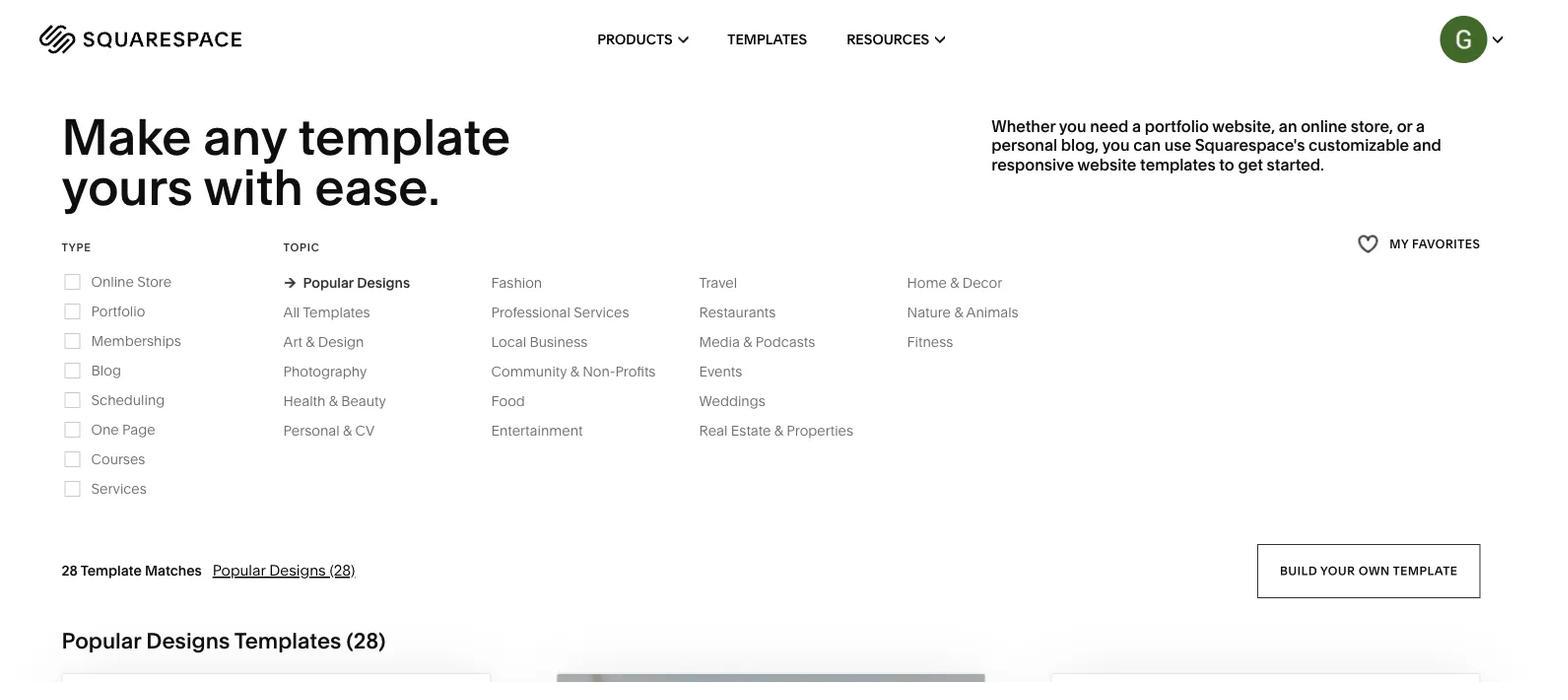 Task type: vqa. For each thing, say whether or not it's contained in the screenshot.
the blog,
yes



Task type: locate. For each thing, give the bounding box(es) containing it.
art & design link
[[284, 334, 384, 350]]

website,
[[1213, 117, 1276, 136]]

popular designs (28)
[[213, 561, 355, 580]]

& for animals
[[955, 304, 964, 321]]

beauty
[[341, 393, 386, 409]]

2 vertical spatial templates
[[234, 627, 342, 654]]

local
[[492, 334, 527, 350]]

& right health
[[329, 393, 338, 409]]

events
[[700, 363, 743, 380]]

2 vertical spatial popular
[[62, 627, 141, 654]]

restaurants link
[[700, 304, 796, 321]]

community
[[492, 363, 567, 380]]

portfolio
[[1145, 117, 1210, 136]]

website
[[1078, 155, 1137, 174]]

yours
[[62, 156, 193, 217]]

1 vertical spatial 28
[[354, 627, 379, 654]]

real estate & properties link
[[700, 422, 874, 439]]

0 horizontal spatial a
[[1133, 117, 1142, 136]]

podcasts
[[756, 334, 816, 350]]

& right nature
[[955, 304, 964, 321]]

0 vertical spatial 28
[[62, 562, 78, 579]]

local business link
[[492, 334, 608, 350]]

popular right matches
[[213, 561, 266, 580]]

1 horizontal spatial a
[[1417, 117, 1426, 136]]

store,
[[1351, 117, 1394, 136]]

popular for popular designs
[[303, 274, 354, 291]]

personal
[[284, 422, 340, 439]]

popular designs templates ( 28 )
[[62, 627, 386, 654]]

community & non-profits
[[492, 363, 656, 380]]

&
[[951, 274, 960, 291], [955, 304, 964, 321], [306, 334, 315, 350], [744, 334, 753, 350], [571, 363, 579, 380], [329, 393, 338, 409], [343, 422, 352, 439], [775, 422, 784, 439]]

photography link
[[284, 363, 387, 380]]

designs up all templates link on the left of page
[[357, 274, 410, 291]]

home & decor link
[[908, 274, 1023, 291]]

0 vertical spatial popular
[[303, 274, 354, 291]]

your
[[1321, 564, 1356, 578]]

2 a from the left
[[1417, 117, 1426, 136]]

popular up all templates
[[303, 274, 354, 291]]

build
[[1281, 564, 1318, 578]]

professional services
[[492, 304, 630, 321]]

to
[[1220, 155, 1235, 174]]

0 vertical spatial designs
[[357, 274, 410, 291]]

any
[[203, 106, 287, 168]]

with
[[204, 156, 303, 217]]

fashion link
[[492, 274, 562, 291]]

a right or
[[1417, 117, 1426, 136]]

all templates
[[284, 304, 370, 321]]

1 vertical spatial template
[[1394, 564, 1459, 578]]

weddings link
[[700, 393, 786, 409]]

responsive
[[992, 155, 1075, 174]]

my
[[1390, 236, 1410, 251]]

and
[[1414, 136, 1442, 155]]

you
[[1060, 117, 1087, 136], [1103, 136, 1130, 155]]

2 vertical spatial designs
[[146, 627, 230, 654]]

& right home at top right
[[951, 274, 960, 291]]

you left need
[[1060, 117, 1087, 136]]

fitness link
[[908, 334, 973, 350]]

1 horizontal spatial template
[[1394, 564, 1459, 578]]

designs down matches
[[146, 627, 230, 654]]

art & design
[[284, 334, 364, 350]]

templates
[[728, 31, 808, 48], [303, 304, 370, 321], [234, 627, 342, 654]]

topic
[[284, 240, 320, 254]]

2 horizontal spatial popular
[[303, 274, 354, 291]]

a right need
[[1133, 117, 1142, 136]]

0 horizontal spatial popular
[[62, 627, 141, 654]]

designs for popular designs (28)
[[269, 561, 326, 580]]

decor
[[963, 274, 1003, 291]]

scheduling
[[91, 392, 165, 408]]

fashion
[[492, 274, 542, 291]]

designs left (28)
[[269, 561, 326, 580]]

services up business
[[574, 304, 630, 321]]

non-
[[583, 363, 616, 380]]

28 left "template"
[[62, 562, 78, 579]]

0 horizontal spatial designs
[[146, 627, 230, 654]]

popular designs
[[303, 274, 410, 291]]

dario element
[[558, 674, 985, 683]]

28 down (28)
[[354, 627, 379, 654]]

health
[[284, 393, 326, 409]]

1 vertical spatial designs
[[269, 561, 326, 580]]

store
[[137, 273, 172, 290]]

business
[[530, 334, 588, 350]]

community & non-profits link
[[492, 363, 676, 380]]

make
[[62, 106, 192, 168]]

0 vertical spatial services
[[574, 304, 630, 321]]

services down courses
[[91, 480, 147, 497]]

1 horizontal spatial 28
[[354, 627, 379, 654]]

popular for popular designs (28)
[[213, 561, 266, 580]]

customizable
[[1309, 136, 1410, 155]]

1 vertical spatial services
[[91, 480, 147, 497]]

whether you need a portfolio website, an online store, or a personal blog, you can use squarespace's customizable and responsive website templates to get started.
[[992, 117, 1442, 174]]

personal
[[992, 136, 1058, 155]]

nature & animals
[[908, 304, 1019, 321]]

squarespace's
[[1196, 136, 1306, 155]]

1 vertical spatial popular
[[213, 561, 266, 580]]

you left can
[[1103, 136, 1130, 155]]

& right art
[[306, 334, 315, 350]]

0 horizontal spatial 28
[[62, 562, 78, 579]]

a
[[1133, 117, 1142, 136], [1417, 117, 1426, 136]]

& for beauty
[[329, 393, 338, 409]]

an
[[1280, 117, 1298, 136]]

popular down "template"
[[62, 627, 141, 654]]

& for non-
[[571, 363, 579, 380]]

online
[[91, 273, 134, 290]]

0 vertical spatial template
[[298, 106, 511, 168]]

1 horizontal spatial popular
[[213, 561, 266, 580]]

& left non-
[[571, 363, 579, 380]]

pazari image
[[63, 674, 491, 683]]

& left the cv
[[343, 422, 352, 439]]

& for decor
[[951, 274, 960, 291]]

dario image
[[558, 674, 985, 683]]

fitness
[[908, 334, 954, 350]]

entertainment link
[[492, 422, 603, 439]]

health & beauty
[[284, 393, 386, 409]]

0 horizontal spatial template
[[298, 106, 511, 168]]

properties
[[787, 422, 854, 439]]

1 horizontal spatial services
[[574, 304, 630, 321]]

28
[[62, 562, 78, 579], [354, 627, 379, 654]]

media & podcasts
[[700, 334, 816, 350]]

travel
[[700, 274, 738, 291]]

(
[[347, 627, 354, 654]]

cv
[[356, 422, 375, 439]]

1 horizontal spatial designs
[[269, 561, 326, 580]]

build your own template button
[[1258, 544, 1481, 598]]

& right the media
[[744, 334, 753, 350]]

2 horizontal spatial designs
[[357, 274, 410, 291]]



Task type: describe. For each thing, give the bounding box(es) containing it.
started.
[[1267, 155, 1325, 174]]

animals
[[967, 304, 1019, 321]]

1 a from the left
[[1133, 117, 1142, 136]]

pazari element
[[63, 674, 491, 683]]

& for cv
[[343, 422, 352, 439]]

& for podcasts
[[744, 334, 753, 350]]

popular designs link
[[284, 274, 410, 291]]

online
[[1302, 117, 1348, 136]]

templates
[[1141, 155, 1216, 174]]

nature
[[908, 304, 951, 321]]

my favorites link
[[1358, 230, 1481, 257]]

events link
[[700, 363, 762, 380]]

all
[[284, 304, 300, 321]]

beaumont element
[[1052, 674, 1480, 683]]

squarespace logo image
[[39, 25, 242, 54]]

template
[[81, 562, 142, 579]]

courses
[[91, 451, 145, 468]]

template inside button
[[1394, 564, 1459, 578]]

weddings
[[700, 393, 766, 409]]

restaurants
[[700, 304, 776, 321]]

media
[[700, 334, 740, 350]]

resources
[[847, 31, 930, 48]]

all templates link
[[284, 304, 390, 321]]

whether
[[992, 117, 1056, 136]]

food link
[[492, 393, 545, 409]]

favorites
[[1413, 236, 1481, 251]]

use
[[1165, 136, 1192, 155]]

travel link
[[700, 274, 757, 291]]

page
[[122, 421, 155, 438]]

)
[[379, 627, 386, 654]]

0 vertical spatial templates
[[728, 31, 808, 48]]

entertainment
[[492, 422, 583, 439]]

one page
[[91, 421, 155, 438]]

popular for popular designs templates ( 28 )
[[62, 627, 141, 654]]

profits
[[616, 363, 656, 380]]

products
[[598, 31, 673, 48]]

home
[[908, 274, 947, 291]]

own
[[1359, 564, 1391, 578]]

ease.
[[315, 156, 440, 217]]

(28)
[[330, 561, 355, 580]]

0 horizontal spatial you
[[1060, 117, 1087, 136]]

portfolio
[[91, 303, 145, 320]]

0 horizontal spatial services
[[91, 480, 147, 497]]

templates link
[[728, 0, 808, 79]]

professional
[[492, 304, 571, 321]]

designs for popular designs templates ( 28 )
[[146, 627, 230, 654]]

photography
[[284, 363, 367, 380]]

professional services link
[[492, 304, 649, 321]]

one
[[91, 421, 119, 438]]

food
[[492, 393, 525, 409]]

1 vertical spatial templates
[[303, 304, 370, 321]]

blog
[[91, 362, 121, 379]]

local business
[[492, 334, 588, 350]]

squarespace logo link
[[39, 25, 332, 54]]

personal & cv link
[[284, 422, 395, 439]]

resources button
[[847, 0, 945, 79]]

& right estate
[[775, 422, 784, 439]]

nature & animals link
[[908, 304, 1039, 321]]

media & podcasts link
[[700, 334, 835, 350]]

type
[[62, 240, 91, 254]]

make any template yours with ease.
[[62, 106, 521, 217]]

products button
[[598, 0, 688, 79]]

personal & cv
[[284, 422, 375, 439]]

my favorites
[[1390, 236, 1481, 251]]

beaumont image
[[1052, 674, 1480, 683]]

popular designs (28) link
[[213, 561, 355, 580]]

designs for popular designs
[[357, 274, 410, 291]]

estate
[[731, 422, 771, 439]]

1 horizontal spatial you
[[1103, 136, 1130, 155]]

art
[[284, 334, 303, 350]]

need
[[1091, 117, 1129, 136]]

design
[[318, 334, 364, 350]]

home & decor
[[908, 274, 1003, 291]]

template inside make any template yours with ease.
[[298, 106, 511, 168]]

28 template matches
[[62, 562, 202, 579]]

& for design
[[306, 334, 315, 350]]

or
[[1398, 117, 1413, 136]]

build your own template
[[1281, 564, 1459, 578]]

can
[[1134, 136, 1161, 155]]



